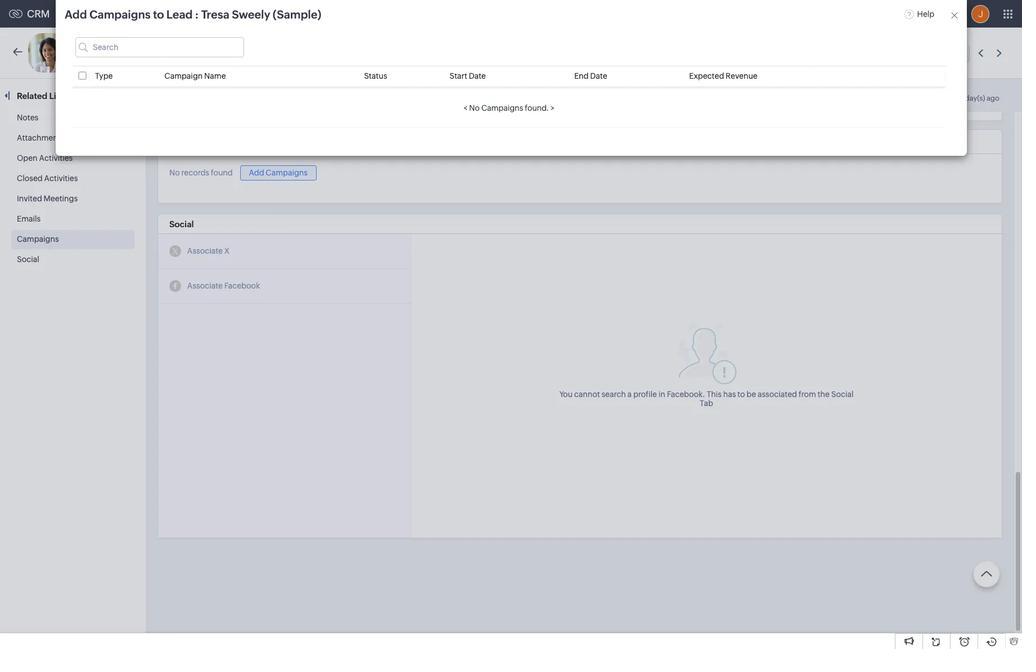 Task type: locate. For each thing, give the bounding box(es) containing it.
1 vertical spatial to
[[738, 390, 745, 399]]

2 date from the left
[[590, 71, 607, 80]]

1 associate from the top
[[187, 247, 223, 256]]

type
[[95, 71, 112, 80]]

0 vertical spatial tresa
[[201, 8, 229, 21]]

to
[[153, 8, 164, 21], [738, 390, 745, 399]]

:
[[195, 8, 199, 21], [955, 94, 958, 102]]

0 vertical spatial add
[[64, 8, 87, 21]]

home link
[[54, 0, 95, 27]]

from
[[799, 390, 816, 399]]

related list
[[17, 91, 65, 101]]

social down campaigns link
[[17, 255, 39, 264]]

1 vertical spatial facebook
[[667, 390, 703, 399]]

you
[[560, 390, 573, 399]]

1 horizontal spatial to
[[738, 390, 745, 399]]

home
[[63, 9, 86, 18]]

sweely down contacts link
[[128, 46, 167, 59]]

social up associate x on the left top
[[169, 219, 194, 229]]

<
[[463, 104, 467, 113]]

associate down associate x on the left top
[[187, 281, 223, 290]]

emails link
[[17, 214, 41, 223]]

no left the "records" at the left top
[[169, 168, 180, 177]]

attachments
[[17, 133, 64, 142]]

1 horizontal spatial tresa
[[201, 8, 229, 21]]

0 vertical spatial to
[[153, 8, 164, 21]]

0 vertical spatial activities
[[39, 154, 73, 163]]

activities up closed activities
[[39, 154, 73, 163]]

add campaigns to lead  :  tresa sweely (sample)
[[64, 8, 321, 21]]

0 horizontal spatial date
[[469, 71, 486, 80]]

no right <
[[469, 104, 480, 113]]

add campaigns
[[249, 168, 308, 177]]

add right crm
[[64, 8, 87, 21]]

0 vertical spatial sweely
[[232, 8, 270, 21]]

1 horizontal spatial facebook
[[667, 390, 703, 399]]

sweely right accounts
[[232, 8, 270, 21]]

campaigns
[[89, 8, 150, 21], [481, 104, 523, 113], [266, 168, 308, 177], [17, 235, 59, 244]]

a
[[628, 390, 632, 399]]

2 associate from the top
[[187, 281, 223, 290]]

1 horizontal spatial social
[[169, 219, 194, 229]]

1 vertical spatial tresa
[[98, 46, 126, 59]]

activities up 'invited meetings' "link"
[[44, 174, 78, 183]]

closed activities link
[[17, 174, 78, 183]]

tresa
[[201, 8, 229, 21], [98, 46, 126, 59]]

(sample)
[[273, 8, 321, 21], [169, 46, 218, 59]]

associate
[[187, 247, 223, 256], [187, 281, 223, 290]]

0 vertical spatial associate
[[187, 247, 223, 256]]

to left lead
[[153, 8, 164, 21]]

0 horizontal spatial no
[[169, 168, 180, 177]]

closed activities
[[17, 174, 78, 183]]

social right the
[[831, 390, 854, 399]]

>
[[550, 104, 554, 113]]

tresa right lead
[[201, 8, 229, 21]]

invited meetings
[[17, 194, 78, 203]]

date right end
[[590, 71, 607, 80]]

9
[[959, 94, 964, 102]]

to left be
[[738, 390, 745, 399]]

1 vertical spatial add
[[249, 168, 264, 177]]

campaign name
[[164, 71, 226, 80]]

previous record image
[[978, 49, 984, 57]]

0 horizontal spatial add
[[64, 8, 87, 21]]

sweely
[[232, 8, 270, 21], [128, 46, 167, 59]]

last update : 9 day(s) ago
[[913, 94, 1000, 102]]

activities
[[39, 154, 73, 163], [44, 174, 78, 183]]

facebook down the x
[[224, 281, 260, 290]]

associate left the x
[[187, 247, 223, 256]]

type link
[[95, 71, 112, 80]]

no
[[469, 104, 480, 113], [169, 168, 180, 177]]

you cannot search a profile in facebook . this has to be associated from the social tab
[[560, 390, 854, 408]]

add for add campaigns to lead  :  tresa sweely (sample)
[[64, 8, 87, 21]]

date for start date
[[469, 71, 486, 80]]

0 horizontal spatial social
[[17, 255, 39, 264]]

0 vertical spatial facebook
[[224, 281, 260, 290]]

0 vertical spatial (sample)
[[273, 8, 321, 21]]

lead
[[166, 8, 192, 21]]

facebook right in
[[667, 390, 703, 399]]

1 horizontal spatial date
[[590, 71, 607, 80]]

1 horizontal spatial add
[[249, 168, 264, 177]]

campaigns inside add campaigns link
[[266, 168, 308, 177]]

1 vertical spatial sweely
[[128, 46, 167, 59]]

0 horizontal spatial sweely
[[128, 46, 167, 59]]

end date link
[[574, 71, 607, 80]]

tab
[[700, 399, 713, 408]]

0 horizontal spatial (sample)
[[169, 46, 218, 59]]

1 vertical spatial activities
[[44, 174, 78, 183]]

emails
[[17, 214, 41, 223]]

open activities link
[[17, 154, 73, 163]]

1 vertical spatial (sample)
[[169, 46, 218, 59]]

(sample) right deals
[[273, 8, 321, 21]]

social
[[169, 219, 194, 229], [17, 255, 39, 264], [831, 390, 854, 399]]

1 vertical spatial associate
[[187, 281, 223, 290]]

1 horizontal spatial :
[[955, 94, 958, 102]]

meetings down closed activities
[[44, 194, 78, 203]]

0 horizontal spatial meetings
[[44, 194, 78, 203]]

contacts link
[[134, 0, 186, 27]]

be
[[747, 390, 756, 399]]

1 date from the left
[[469, 71, 486, 80]]

add right found
[[249, 168, 264, 177]]

date
[[469, 71, 486, 80], [590, 71, 607, 80]]

date right start on the top left of the page
[[469, 71, 486, 80]]

associate for x
[[187, 247, 223, 256]]

contacts
[[143, 9, 177, 18]]

tresa up type
[[98, 46, 126, 59]]

meetings right tasks
[[324, 9, 358, 18]]

: left 9
[[955, 94, 958, 102]]

social inside you cannot search a profile in facebook . this has to be associated from the social tab
[[831, 390, 854, 399]]

1 vertical spatial :
[[955, 94, 958, 102]]

2 horizontal spatial social
[[831, 390, 854, 399]]

last
[[913, 94, 927, 102]]

.
[[703, 390, 705, 399]]

0 horizontal spatial :
[[195, 8, 199, 21]]

: right lead
[[195, 8, 199, 21]]

ms. tresa sweely (sample) - morlong associates
[[76, 46, 302, 59]]

campaign
[[164, 71, 202, 80]]

associate for facebook
[[187, 281, 223, 290]]

attachments link
[[17, 133, 64, 142]]

end
[[574, 71, 588, 80]]

2 vertical spatial social
[[831, 390, 854, 399]]

help
[[917, 9, 934, 18]]

(sample) up the campaign name
[[169, 46, 218, 59]]

1 horizontal spatial meetings
[[324, 9, 358, 18]]

expected revenue link
[[689, 71, 757, 80]]

crm
[[27, 8, 50, 20]]

name
[[204, 71, 226, 80]]

1 horizontal spatial no
[[469, 104, 480, 113]]

facebook
[[224, 281, 260, 290], [667, 390, 703, 399]]

add
[[64, 8, 87, 21], [249, 168, 264, 177]]



Task type: vqa. For each thing, say whether or not it's contained in the screenshot.
Date
yes



Task type: describe. For each thing, give the bounding box(es) containing it.
meetings link
[[315, 0, 367, 27]]

has
[[723, 390, 736, 399]]

add campaigns link
[[240, 165, 317, 181]]

accounts
[[195, 9, 230, 18]]

activities for closed activities
[[44, 174, 78, 183]]

status
[[364, 71, 387, 80]]

to inside you cannot search a profile in facebook . this has to be associated from the social tab
[[738, 390, 745, 399]]

0 vertical spatial social
[[169, 219, 194, 229]]

deals
[[248, 9, 268, 18]]

invited
[[17, 194, 42, 203]]

this
[[707, 390, 722, 399]]

associate facebook
[[187, 281, 260, 290]]

0 horizontal spatial to
[[153, 8, 164, 21]]

crm link
[[9, 8, 50, 20]]

morlong
[[225, 48, 258, 58]]

facebook inside you cannot search a profile in facebook . this has to be associated from the social tab
[[667, 390, 703, 399]]

invited meetings link
[[17, 194, 78, 203]]

activities for open activities
[[39, 154, 73, 163]]

start
[[449, 71, 467, 80]]

the
[[818, 390, 830, 399]]

-
[[220, 48, 223, 58]]

0 vertical spatial no
[[469, 104, 480, 113]]

date for end date
[[590, 71, 607, 80]]

accounts link
[[186, 0, 239, 27]]

ago
[[987, 94, 1000, 102]]

tasks link
[[277, 0, 315, 27]]

calendar image
[[903, 9, 913, 18]]

day(s)
[[965, 94, 985, 102]]

Search text field
[[75, 37, 244, 57]]

campaign name link
[[164, 71, 226, 80]]

deals link
[[239, 0, 277, 27]]

closed
[[17, 174, 43, 183]]

campaigns link
[[17, 235, 59, 244]]

add for add campaigns
[[249, 168, 264, 177]]

associates
[[260, 48, 302, 58]]

ms.
[[76, 46, 95, 59]]

leads
[[104, 9, 125, 18]]

open activities
[[17, 154, 73, 163]]

< no campaigns found. >
[[463, 104, 554, 113]]

found.
[[525, 104, 549, 113]]

help link
[[905, 9, 934, 18]]

update
[[929, 94, 954, 102]]

records
[[181, 168, 209, 177]]

start date
[[449, 71, 486, 80]]

1 horizontal spatial (sample)
[[273, 8, 321, 21]]

revenue
[[726, 71, 757, 80]]

end date
[[574, 71, 607, 80]]

notes
[[17, 113, 38, 122]]

no records found
[[169, 168, 233, 177]]

0 vertical spatial :
[[195, 8, 199, 21]]

1 horizontal spatial sweely
[[232, 8, 270, 21]]

next record image
[[997, 49, 1004, 57]]

status link
[[364, 71, 387, 80]]

0 horizontal spatial facebook
[[224, 281, 260, 290]]

search
[[602, 390, 626, 399]]

0 horizontal spatial tresa
[[98, 46, 126, 59]]

1 vertical spatial no
[[169, 168, 180, 177]]

tasks
[[286, 9, 306, 18]]

found
[[211, 168, 233, 177]]

leads link
[[95, 0, 134, 27]]

profile
[[634, 390, 657, 399]]

open
[[17, 154, 37, 163]]

expected
[[689, 71, 724, 80]]

in
[[659, 390, 666, 399]]

associate x
[[187, 247, 230, 256]]

social link
[[17, 255, 39, 264]]

start date link
[[449, 71, 486, 80]]

cannot
[[574, 390, 600, 399]]

x
[[224, 247, 230, 256]]

1 vertical spatial meetings
[[44, 194, 78, 203]]

expected revenue
[[689, 71, 757, 80]]

list
[[49, 91, 63, 101]]

associated
[[758, 390, 797, 399]]

1 vertical spatial social
[[17, 255, 39, 264]]

related
[[17, 91, 47, 101]]

notes link
[[17, 113, 38, 122]]

0 vertical spatial meetings
[[324, 9, 358, 18]]



